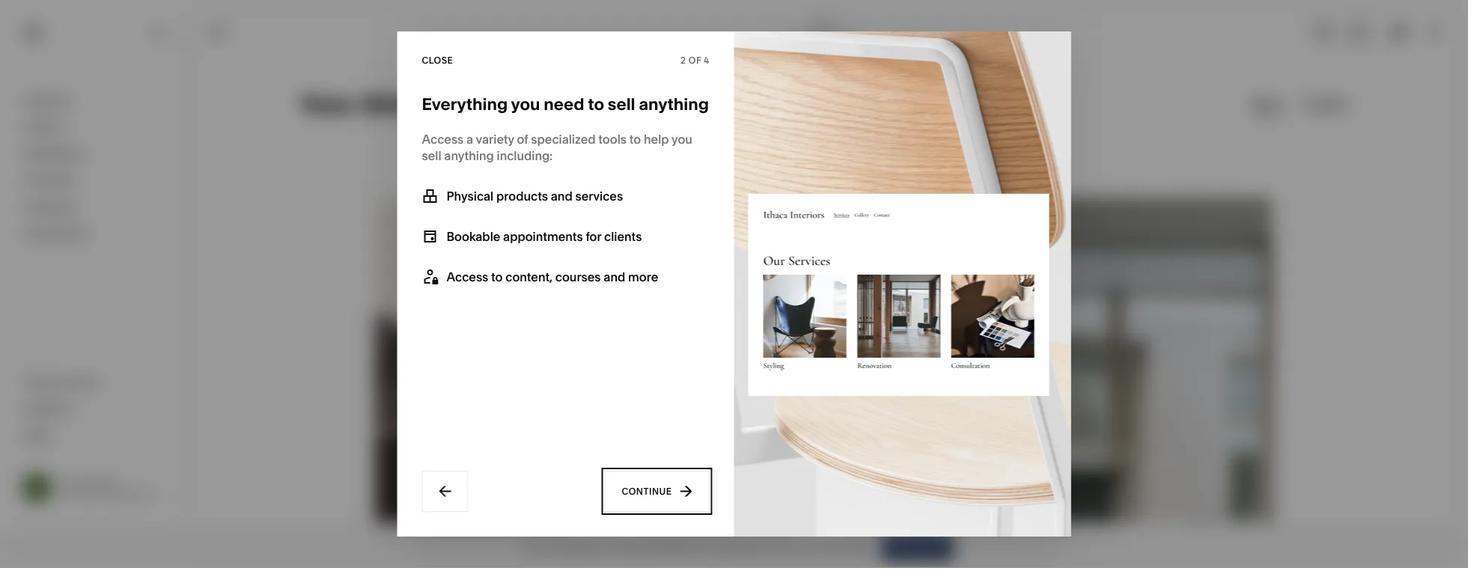 Task type: describe. For each thing, give the bounding box(es) containing it.
your
[[827, 541, 848, 554]]

to left get on the bottom
[[719, 541, 729, 554]]

close button
[[422, 47, 453, 74]]

site.
[[851, 541, 871, 554]]

library
[[60, 374, 100, 389]]

4
[[704, 55, 710, 66]]

0 vertical spatial sell
[[608, 94, 636, 114]]

edit
[[208, 27, 230, 38]]

a
[[467, 132, 473, 146]]

marketing link
[[25, 145, 166, 163]]

the
[[750, 541, 766, 554]]

everything
[[422, 94, 508, 114]]

analytics link
[[25, 198, 166, 216]]

most
[[769, 541, 794, 554]]

analytics
[[25, 199, 77, 214]]

close
[[422, 55, 453, 66]]

2 of 4
[[681, 55, 710, 66]]

of inside access a variety of specialized tools to help you sell anything including:
[[517, 132, 528, 146]]

edit button
[[198, 19, 239, 46]]

2
[[681, 55, 686, 66]]

2 horizontal spatial of
[[815, 541, 824, 554]]

to left "content,"
[[491, 270, 503, 284]]

specialized
[[531, 132, 596, 146]]

access for access a variety of specialized tools to help you sell anything including:
[[422, 132, 464, 146]]

website
[[25, 93, 71, 107]]

help
[[25, 428, 51, 442]]

14
[[608, 541, 618, 554]]

gary orlando orlandogary85@gmail.com
[[60, 477, 174, 499]]

out
[[796, 541, 812, 554]]

asset library link
[[25, 374, 166, 391]]

products
[[497, 189, 548, 203]]

continue
[[622, 486, 672, 497]]

content,
[[506, 270, 553, 284]]

scheduling
[[25, 226, 89, 240]]

services
[[576, 189, 623, 203]]

orlando
[[82, 477, 117, 487]]

tools
[[599, 132, 627, 146]]

portfolio
[[782, 33, 818, 44]]

appointments
[[503, 229, 583, 244]]

scheduling link
[[25, 225, 166, 243]]

0 vertical spatial you
[[511, 94, 540, 114]]

contacts
[[25, 173, 76, 187]]

·
[[820, 33, 822, 44]]

asset
[[25, 374, 57, 389]]

to inside access a variety of specialized tools to help you sell anything including:
[[630, 132, 641, 146]]

variety
[[476, 132, 514, 146]]

1 horizontal spatial and
[[604, 270, 626, 284]]

marketing
[[25, 146, 83, 161]]



Task type: locate. For each thing, give the bounding box(es) containing it.
0 horizontal spatial sell
[[422, 148, 442, 163]]

0 vertical spatial access
[[422, 132, 464, 146]]

continue button
[[605, 471, 710, 512]]

0 horizontal spatial of
[[517, 132, 528, 146]]

website link
[[25, 92, 166, 110]]

of right out
[[815, 541, 824, 554]]

tab list
[[1308, 21, 1377, 45]]

in
[[597, 541, 606, 554]]

settings link
[[25, 400, 166, 418]]

help link
[[25, 427, 51, 443]]

physical products and services
[[447, 189, 623, 203]]

your
[[524, 541, 546, 554]]

physical
[[447, 189, 494, 203]]

get
[[731, 541, 747, 554]]

0 horizontal spatial anything
[[444, 148, 494, 163]]

access left a at left
[[422, 132, 464, 146]]

and
[[551, 189, 573, 203], [604, 270, 626, 284]]

anything
[[639, 94, 709, 114], [444, 148, 494, 163]]

0 horizontal spatial and
[[551, 189, 573, 203]]

1 horizontal spatial you
[[672, 132, 693, 146]]

and left more
[[604, 270, 626, 284]]

asset library
[[25, 374, 100, 389]]

ends
[[570, 541, 594, 554]]

sell
[[608, 94, 636, 114], [422, 148, 442, 163]]

1 horizontal spatial sell
[[608, 94, 636, 114]]

you inside access a variety of specialized tools to help you sell anything including:
[[672, 132, 693, 146]]

anything up help
[[639, 94, 709, 114]]

to
[[588, 94, 604, 114], [630, 132, 641, 146], [491, 270, 503, 284], [719, 541, 729, 554]]

to left help
[[630, 132, 641, 146]]

now
[[695, 541, 716, 554]]

published
[[824, 33, 867, 44]]

anything inside access a variety of specialized tools to help you sell anything including:
[[444, 148, 494, 163]]

bookable
[[447, 229, 501, 244]]

1 horizontal spatial of
[[689, 55, 702, 66]]

1 vertical spatial of
[[517, 132, 528, 146]]

and left services
[[551, 189, 573, 203]]

you right help
[[672, 132, 693, 146]]

days.
[[621, 541, 647, 554]]

1 vertical spatial anything
[[444, 148, 494, 163]]

access down bookable
[[447, 270, 489, 284]]

trial
[[549, 541, 567, 554]]

0 vertical spatial of
[[689, 55, 702, 66]]

0 horizontal spatial you
[[511, 94, 540, 114]]

access for access to content, courses and more
[[447, 270, 489, 284]]

of left 4
[[689, 55, 702, 66]]

2 vertical spatial of
[[815, 541, 824, 554]]

contacts link
[[25, 172, 166, 189]]

1 vertical spatial access
[[447, 270, 489, 284]]

1 vertical spatial you
[[672, 132, 693, 146]]

bookable appointments for clients
[[447, 229, 642, 244]]

clients
[[604, 229, 642, 244]]

access
[[422, 132, 464, 146], [447, 270, 489, 284]]

1 vertical spatial sell
[[422, 148, 442, 163]]

0 vertical spatial and
[[551, 189, 573, 203]]

access inside access a variety of specialized tools to help you sell anything including:
[[422, 132, 464, 146]]

you left need on the left of the page
[[511, 94, 540, 114]]

you
[[511, 94, 540, 114], [672, 132, 693, 146]]

settings
[[25, 401, 72, 416]]

work portfolio · published
[[782, 21, 867, 44]]

sell up "tools"
[[608, 94, 636, 114]]

access a variety of specialized tools to help you sell anything including:
[[422, 132, 693, 163]]

1 vertical spatial and
[[604, 270, 626, 284]]

access to content, courses and more
[[447, 270, 659, 284]]

upgrade
[[649, 541, 693, 554]]

for
[[586, 229, 602, 244]]

1 horizontal spatial anything
[[639, 94, 709, 114]]

more
[[628, 270, 659, 284]]

0 vertical spatial anything
[[639, 94, 709, 114]]

sell down everything
[[422, 148, 442, 163]]

help
[[644, 132, 669, 146]]

orlandogary85@gmail.com
[[60, 489, 174, 499]]

selling
[[25, 119, 63, 134]]

including:
[[497, 148, 553, 163]]

of up including:
[[517, 132, 528, 146]]

everything you need to sell anything
[[422, 94, 709, 114]]

to right need on the left of the page
[[588, 94, 604, 114]]

of
[[689, 55, 702, 66], [517, 132, 528, 146], [815, 541, 824, 554]]

anything down a at left
[[444, 148, 494, 163]]

gary
[[60, 477, 80, 487]]

courses
[[556, 270, 601, 284]]

need
[[544, 94, 585, 114]]

selling link
[[25, 119, 166, 136]]

work
[[813, 21, 835, 32]]

sell inside access a variety of specialized tools to help you sell anything including:
[[422, 148, 442, 163]]

your trial ends in 14 days. upgrade now to get the most out of your site.
[[524, 541, 871, 554]]



Task type: vqa. For each thing, say whether or not it's contained in the screenshot.
Marketing link
yes



